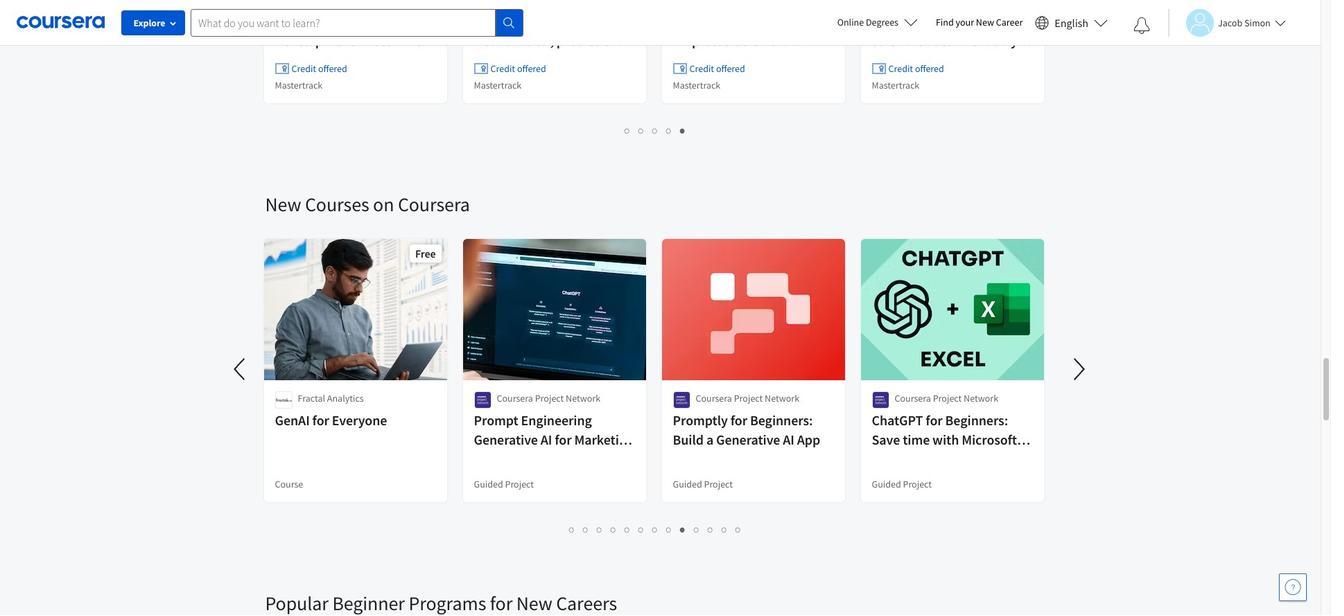 Task type: describe. For each thing, give the bounding box(es) containing it.
credit for certificate
[[292, 62, 316, 75]]

1 for the 4 button to the top's 1 button
[[625, 124, 630, 137]]

0 vertical spatial 3
[[653, 124, 658, 137]]

0 vertical spatial 4 button
[[662, 123, 676, 139]]

13
[[736, 524, 747, 537]]

3 inside new courses on coursera carousel element
[[597, 524, 603, 537]]

everyone
[[332, 412, 387, 429]]

coursera image
[[17, 11, 105, 33]]

with
[[933, 431, 959, 449]]

find
[[936, 16, 954, 28]]

for inside prompt engineering generative ai for marketing & advertising
[[555, 431, 572, 449]]

microsoft
[[962, 431, 1017, 449]]

coursera up free
[[398, 192, 470, 217]]

3 button for 2 button in new courses on coursera carousel element
[[593, 522, 607, 538]]

free
[[415, 247, 436, 261]]

coursera for promptly for beginners: build a generative ai app
[[696, 393, 732, 405]]

project up with
[[933, 393, 962, 405]]

8 button
[[662, 522, 676, 538]]

ágil
[[872, 51, 894, 69]]

ingeniería
[[951, 12, 1010, 30]]

2 for the 4 button to the top's 1 button
[[639, 124, 644, 137]]

10
[[694, 524, 705, 537]]

9 button
[[676, 522, 690, 538]]

fractal
[[298, 393, 325, 405]]

genai
[[275, 412, 310, 429]]

7 button
[[648, 522, 662, 538]]

explore
[[133, 17, 165, 29]]

5 button for bottom the 4 button
[[621, 522, 635, 538]]

online
[[838, 16, 864, 28]]

save
[[872, 431, 900, 449]]

2 button for 1 button corresponding to bottom the 4 button
[[579, 522, 593, 538]]

online degrees
[[838, 16, 899, 28]]

1 button for the 4 button to the top
[[621, 123, 635, 139]]

english button
[[1030, 0, 1114, 45]]

coursera for prompt engineering generative ai for marketing & advertising
[[497, 393, 533, 405]]

list inside new courses on coursera carousel element
[[265, 522, 1046, 538]]

advertising
[[486, 451, 553, 468]]

beginners: for ai
[[750, 412, 813, 429]]

for for promptly
[[731, 412, 748, 429]]

show notifications image
[[1134, 17, 1151, 34]]

principios de ingeniería de software automatizada y ágil certificado mastertrack®
[[872, 12, 1028, 88]]

build
[[673, 431, 704, 449]]

marketing
[[575, 431, 634, 449]]

automatizada
[[927, 32, 1008, 49]]

project down advertising
[[505, 479, 534, 491]]

1 button for bottom the 4 button
[[565, 522, 579, 538]]

credit offered for mastertrack®
[[690, 62, 745, 75]]

6
[[639, 524, 644, 537]]

5 inside new courses on coursera carousel element
[[625, 524, 630, 537]]

credit offered for certificate
[[292, 62, 347, 75]]

network for marketing
[[566, 393, 601, 405]]

genai for everyone
[[275, 412, 387, 429]]

1 horizontal spatial 5
[[680, 124, 686, 137]]

empresas
[[673, 32, 731, 49]]

9
[[680, 524, 686, 537]]

coursera project network for promptly
[[696, 393, 800, 405]]

find your new career link
[[929, 14, 1030, 31]]

certificado inside principios de ingeniería de software automatizada y ágil certificado mastertrack®
[[896, 51, 961, 69]]

sustainability
[[275, 12, 356, 30]]

ai inside prompt engineering generative ai for marketing & advertising
[[541, 431, 552, 449]]

chatgpt
[[872, 412, 923, 429]]

10 11 12 13
[[694, 524, 747, 537]]

guided for chatgpt for beginners: save time with microsoft excel
[[872, 479, 901, 491]]

5 button for the 4 button to the top
[[676, 123, 690, 139]]

universidad de los andes image
[[872, 0, 889, 10]]

mastertrack for administración de empresas certificado mastertrack®
[[673, 79, 721, 92]]

jacob simon
[[1219, 16, 1271, 29]]

prompt engineering generative ai for marketing & advertising
[[474, 412, 634, 468]]

project down time
[[903, 479, 932, 491]]

11
[[708, 524, 719, 537]]

4 for bottom the 4 button
[[611, 524, 617, 537]]

3 button for the 4 button to the top's 1 button 2 button
[[648, 123, 662, 139]]

mastertrack® inside administración de empresas certificado mastertrack®
[[673, 51, 751, 69]]

11 button
[[704, 522, 719, 538]]

degrees
[[866, 16, 899, 28]]

offered for mastertrack®
[[716, 62, 745, 75]]

development
[[275, 32, 354, 49]]

sustainability and development mastertrack® certificate
[[275, 12, 435, 69]]

credit for software
[[889, 62, 913, 75]]

engineering
[[521, 412, 592, 429]]

8
[[667, 524, 672, 537]]

help center image
[[1285, 580, 1302, 596]]

offered for certificate
[[318, 62, 347, 75]]

on
[[373, 192, 394, 217]]

12
[[722, 524, 733, 537]]

administración
[[673, 12, 763, 30]]

network for with
[[964, 393, 999, 405]]

de for administración
[[765, 12, 780, 30]]

for for genai
[[313, 412, 329, 429]]

10 button
[[690, 522, 705, 538]]

a
[[707, 431, 714, 449]]



Task type: locate. For each thing, give the bounding box(es) containing it.
2 for 1 button corresponding to bottom the 4 button
[[583, 524, 589, 537]]

2 de from the left
[[934, 12, 949, 30]]

4 offered from the left
[[915, 62, 944, 75]]

1 button
[[621, 123, 635, 139], [565, 522, 579, 538]]

chatgpt for beginners: save time with microsoft excel
[[872, 412, 1017, 468]]

2 horizontal spatial guided project
[[872, 479, 932, 491]]

credit
[[292, 62, 316, 75], [491, 62, 515, 75], [690, 62, 714, 75], [889, 62, 913, 75]]

2 credit offered from the left
[[491, 62, 546, 75]]

next slide image
[[1063, 353, 1096, 386]]

2 horizontal spatial network
[[964, 393, 999, 405]]

None search field
[[191, 9, 524, 36]]

1 credit offered from the left
[[292, 62, 347, 75]]

3 mastertrack from the left
[[673, 79, 721, 92]]

time
[[903, 431, 930, 449]]

1 horizontal spatial coursera project network
[[696, 393, 800, 405]]

project up engineering
[[535, 393, 564, 405]]

coursera for chatgpt for beginners: save time with microsoft excel
[[895, 393, 931, 405]]

4
[[667, 124, 672, 137], [611, 524, 617, 537]]

offered for software
[[915, 62, 944, 75]]

certificado down administración
[[733, 32, 798, 49]]

1 coursera project network from the left
[[497, 393, 601, 405]]

jacob
[[1219, 16, 1243, 29]]

beginners:
[[750, 412, 813, 429], [946, 412, 1008, 429]]

english
[[1055, 16, 1089, 29]]

3 network from the left
[[964, 393, 999, 405]]

1 horizontal spatial beginners:
[[946, 412, 1008, 429]]

0 horizontal spatial 5 button
[[621, 522, 635, 538]]

for down the fractal
[[313, 412, 329, 429]]

6 button
[[635, 522, 648, 538]]

guided project for promptly for beginners: build a generative ai app
[[673, 479, 733, 491]]

and
[[359, 12, 381, 30]]

0 vertical spatial list
[[265, 123, 1046, 139]]

3 guided project from the left
[[872, 479, 932, 491]]

2 coursera project network from the left
[[696, 393, 800, 405]]

5
[[680, 124, 686, 137], [625, 524, 630, 537]]

1 horizontal spatial 4 button
[[662, 123, 676, 139]]

1 horizontal spatial generative
[[716, 431, 781, 449]]

2 guided project from the left
[[673, 479, 733, 491]]

0 vertical spatial 2
[[639, 124, 644, 137]]

0 horizontal spatial ai
[[541, 431, 552, 449]]

new courses on coursera
[[265, 192, 470, 217]]

1 generative from the left
[[474, 431, 538, 449]]

beginners: up app
[[750, 412, 813, 429]]

list
[[265, 123, 1046, 139], [265, 522, 1046, 538]]

courses
[[305, 192, 369, 217]]

0 vertical spatial 5 button
[[676, 123, 690, 139]]

credit offered
[[292, 62, 347, 75], [491, 62, 546, 75], [690, 62, 745, 75], [889, 62, 944, 75]]

7
[[653, 524, 658, 537]]

0 vertical spatial 1 button
[[621, 123, 635, 139]]

credit offered for software
[[889, 62, 944, 75]]

1 vertical spatial 4 button
[[607, 522, 621, 538]]

coursera project network
[[497, 393, 601, 405], [696, 393, 800, 405], [895, 393, 999, 405]]

1 for 1 button corresponding to bottom the 4 button
[[569, 524, 575, 537]]

2 ai from the left
[[783, 431, 795, 449]]

2 beginners: from the left
[[946, 412, 1008, 429]]

ai inside promptly for beginners: build a generative ai app
[[783, 431, 795, 449]]

2 mastertrack from the left
[[474, 79, 522, 92]]

1 horizontal spatial ai
[[783, 431, 795, 449]]

guided down the &
[[474, 479, 503, 491]]

0 horizontal spatial de
[[765, 12, 780, 30]]

guided
[[474, 479, 503, 491], [673, 479, 702, 491], [872, 479, 901, 491]]

promptly
[[673, 412, 728, 429]]

credit down universidad de los andes icon
[[491, 62, 515, 75]]

ai down engineering
[[541, 431, 552, 449]]

coursera project network image up promptly
[[673, 392, 690, 409]]

2 horizontal spatial de
[[1013, 12, 1028, 30]]

ai
[[541, 431, 552, 449], [783, 431, 795, 449]]

guided project down 'a'
[[673, 479, 733, 491]]

coursera project network up promptly for beginners: build a generative ai app
[[696, 393, 800, 405]]

1 horizontal spatial 4
[[667, 124, 672, 137]]

1 horizontal spatial mastertrack®
[[673, 51, 751, 69]]

mastertrack® down the and
[[357, 32, 435, 49]]

1 vertical spatial 5
[[625, 524, 630, 537]]

0 horizontal spatial 4 button
[[607, 522, 621, 538]]

coursera
[[398, 192, 470, 217], [497, 393, 533, 405], [696, 393, 732, 405], [895, 393, 931, 405]]

mastertrack
[[275, 79, 323, 92], [474, 79, 522, 92], [673, 79, 721, 92], [872, 79, 920, 92]]

1 horizontal spatial network
[[765, 393, 800, 405]]

2 coursera project network image from the left
[[673, 392, 690, 409]]

certificate
[[275, 51, 336, 69]]

1 mastertrack from the left
[[275, 79, 323, 92]]

for inside chatgpt for beginners: save time with microsoft excel
[[926, 412, 943, 429]]

0 horizontal spatial 1 button
[[565, 522, 579, 538]]

guided down excel
[[872, 479, 901, 491]]

3
[[653, 124, 658, 137], [597, 524, 603, 537]]

0 horizontal spatial 2
[[583, 524, 589, 537]]

1 horizontal spatial guided
[[673, 479, 702, 491]]

coursera project network up with
[[895, 393, 999, 405]]

y
[[1011, 32, 1018, 49]]

network up microsoft in the right of the page
[[964, 393, 999, 405]]

generative down prompt on the bottom of the page
[[474, 431, 538, 449]]

mastertrack for principios de ingeniería de software automatizada y ágil certificado mastertrack®
[[872, 79, 920, 92]]

certificado down software
[[896, 51, 961, 69]]

generative right 'a'
[[716, 431, 781, 449]]

1 vertical spatial new
[[265, 192, 301, 217]]

4 credit from the left
[[889, 62, 913, 75]]

for up with
[[926, 412, 943, 429]]

fractal analytics
[[298, 393, 364, 405]]

coursera project network image up prompt on the bottom of the page
[[474, 392, 491, 409]]

1 guided project from the left
[[474, 479, 534, 491]]

1 ai from the left
[[541, 431, 552, 449]]

1 list from the top
[[265, 123, 1046, 139]]

1 credit from the left
[[292, 62, 316, 75]]

0 horizontal spatial network
[[566, 393, 601, 405]]

4 mastertrack from the left
[[872, 79, 920, 92]]

1 inside new courses on coursera carousel element
[[569, 524, 575, 537]]

2 credit from the left
[[491, 62, 515, 75]]

network up promptly for beginners: build a generative ai app
[[765, 393, 800, 405]]

1 coursera project network image from the left
[[474, 392, 491, 409]]

universidad de los andes image
[[474, 0, 491, 10]]

0 vertical spatial 5
[[680, 124, 686, 137]]

0 vertical spatial 3 button
[[648, 123, 662, 139]]

guided project down advertising
[[474, 479, 534, 491]]

2 generative from the left
[[716, 431, 781, 449]]

4 credit offered from the left
[[889, 62, 944, 75]]

0 horizontal spatial 3
[[597, 524, 603, 537]]

1 vertical spatial 1
[[569, 524, 575, 537]]

mastertrack® down ágil
[[872, 71, 950, 88]]

3 guided from the left
[[872, 479, 901, 491]]

0 horizontal spatial 1
[[569, 524, 575, 537]]

generative inside promptly for beginners: build a generative ai app
[[716, 431, 781, 449]]

1 horizontal spatial 3 button
[[648, 123, 662, 139]]

2 button inside new courses on coursera carousel element
[[579, 522, 593, 538]]

3 credit offered from the left
[[690, 62, 745, 75]]

1 vertical spatial 4
[[611, 524, 617, 537]]

de inside administración de empresas certificado mastertrack®
[[765, 12, 780, 30]]

generative inside prompt engineering generative ai for marketing & advertising
[[474, 431, 538, 449]]

1 horizontal spatial de
[[934, 12, 949, 30]]

network
[[566, 393, 601, 405], [765, 393, 800, 405], [964, 393, 999, 405]]

3 button
[[648, 123, 662, 139], [593, 522, 607, 538]]

2 button
[[635, 123, 648, 139], [579, 522, 593, 538]]

mastertrack® down empresas
[[673, 51, 751, 69]]

de left your at the right top
[[934, 12, 949, 30]]

4 button
[[662, 123, 676, 139], [607, 522, 621, 538]]

course
[[275, 479, 303, 491]]

coursera project network for chatgpt
[[895, 393, 999, 405]]

1
[[625, 124, 630, 137], [569, 524, 575, 537]]

0 horizontal spatial certificado
[[733, 32, 798, 49]]

1 horizontal spatial new
[[976, 16, 995, 28]]

2 horizontal spatial coursera project network
[[895, 393, 999, 405]]

jacob simon button
[[1169, 9, 1286, 36]]

guided project for chatgpt for beginners: save time with microsoft excel
[[872, 479, 932, 491]]

3 coursera project network from the left
[[895, 393, 999, 405]]

3 de from the left
[[1013, 12, 1028, 30]]

analytics
[[327, 393, 364, 405]]

0 horizontal spatial 4
[[611, 524, 617, 537]]

app
[[797, 431, 821, 449]]

1 vertical spatial list
[[265, 522, 1046, 538]]

fractal analytics image
[[275, 392, 292, 409]]

1 network from the left
[[566, 393, 601, 405]]

0 horizontal spatial mastertrack®
[[357, 32, 435, 49]]

university of michigan image
[[275, 0, 292, 10]]

credit down software
[[889, 62, 913, 75]]

0 horizontal spatial new
[[265, 192, 301, 217]]

coursera project network up engineering
[[497, 393, 601, 405]]

2 horizontal spatial guided
[[872, 479, 901, 491]]

0 horizontal spatial coursera project network image
[[474, 392, 491, 409]]

coursera up prompt on the bottom of the page
[[497, 393, 533, 405]]

1 vertical spatial 3
[[597, 524, 603, 537]]

credit down development
[[292, 62, 316, 75]]

1 horizontal spatial guided project
[[673, 479, 733, 491]]

administración de empresas certificado mastertrack®
[[673, 12, 798, 69]]

0 horizontal spatial coursera project network
[[497, 393, 601, 405]]

new right your at the right top
[[976, 16, 995, 28]]

mastertrack®
[[357, 32, 435, 49], [673, 51, 751, 69], [872, 71, 950, 88]]

1 vertical spatial 1 button
[[565, 522, 579, 538]]

3 credit from the left
[[690, 62, 714, 75]]

1 horizontal spatial 3
[[653, 124, 658, 137]]

0 horizontal spatial 3 button
[[593, 522, 607, 538]]

2 offered from the left
[[517, 62, 546, 75]]

0 vertical spatial 1
[[625, 124, 630, 137]]

for for chatgpt
[[926, 412, 943, 429]]

coursera up promptly
[[696, 393, 732, 405]]

0 vertical spatial certificado
[[733, 32, 798, 49]]

0 horizontal spatial generative
[[474, 431, 538, 449]]

2 button for the 4 button to the top's 1 button
[[635, 123, 648, 139]]

de for principios
[[934, 12, 949, 30]]

12 button
[[718, 522, 733, 538]]

guided for prompt engineering generative ai for marketing & advertising
[[474, 479, 503, 491]]

coursera project network image for prompt engineering generative ai for marketing & advertising
[[474, 392, 491, 409]]

0 horizontal spatial beginners:
[[750, 412, 813, 429]]

mastertrack® inside principios de ingeniería de software automatizada y ágil certificado mastertrack®
[[872, 71, 950, 88]]

0 horizontal spatial 5
[[625, 524, 630, 537]]

credit for mastertrack®
[[690, 62, 714, 75]]

1 horizontal spatial 1 button
[[621, 123, 635, 139]]

&
[[474, 451, 483, 468]]

new
[[976, 16, 995, 28], [265, 192, 301, 217]]

beginners: inside promptly for beginners: build a generative ai app
[[750, 412, 813, 429]]

new courses on coursera carousel element
[[224, 151, 1096, 550]]

1 vertical spatial certificado
[[896, 51, 961, 69]]

coursera project network image
[[872, 392, 889, 409]]

excel
[[872, 451, 902, 468]]

4 inside new courses on coursera carousel element
[[611, 524, 617, 537]]

1 offered from the left
[[318, 62, 347, 75]]

project up '10 11 12 13'
[[704, 479, 733, 491]]

beginners: for microsoft
[[946, 412, 1008, 429]]

guided down build
[[673, 479, 702, 491]]

generative
[[474, 431, 538, 449], [716, 431, 781, 449]]

1 beginners: from the left
[[750, 412, 813, 429]]

2 network from the left
[[765, 393, 800, 405]]

explore button
[[121, 10, 185, 35]]

online degrees button
[[826, 7, 929, 37]]

principios
[[872, 12, 931, 30]]

1 horizontal spatial 2 button
[[635, 123, 648, 139]]

for
[[313, 412, 329, 429], [731, 412, 748, 429], [926, 412, 943, 429], [555, 431, 572, 449]]

project up promptly for beginners: build a generative ai app
[[734, 393, 763, 405]]

guided project down excel
[[872, 479, 932, 491]]

coursera project network for prompt
[[497, 393, 601, 405]]

1 horizontal spatial 1
[[625, 124, 630, 137]]

0 vertical spatial 4
[[667, 124, 672, 137]]

0 horizontal spatial guided project
[[474, 479, 534, 491]]

2 horizontal spatial mastertrack®
[[872, 71, 950, 88]]

mastertrack® inside sustainability and development mastertrack® certificate
[[357, 32, 435, 49]]

1 vertical spatial 2
[[583, 524, 589, 537]]

2 inside new courses on coursera carousel element
[[583, 524, 589, 537]]

1 de from the left
[[765, 12, 780, 30]]

1 vertical spatial mastertrack®
[[673, 51, 751, 69]]

beginners: up microsoft in the right of the page
[[946, 412, 1008, 429]]

offered
[[318, 62, 347, 75], [517, 62, 546, 75], [716, 62, 745, 75], [915, 62, 944, 75]]

network for generative
[[765, 393, 800, 405]]

guided project for prompt engineering generative ai for marketing & advertising
[[474, 479, 534, 491]]

0 horizontal spatial guided
[[474, 479, 503, 491]]

find your new career
[[936, 16, 1023, 28]]

0 vertical spatial new
[[976, 16, 995, 28]]

project
[[535, 393, 564, 405], [734, 393, 763, 405], [933, 393, 962, 405], [505, 479, 534, 491], [704, 479, 733, 491], [903, 479, 932, 491]]

guided for promptly for beginners: build a generative ai app
[[673, 479, 702, 491]]

beginners: inside chatgpt for beginners: save time with microsoft excel
[[946, 412, 1008, 429]]

13 button
[[732, 522, 747, 538]]

ai left app
[[783, 431, 795, 449]]

What do you want to learn? text field
[[191, 9, 496, 36]]

for inside promptly for beginners: build a generative ai app
[[731, 412, 748, 429]]

3 offered from the left
[[716, 62, 745, 75]]

1 horizontal spatial 5 button
[[676, 123, 690, 139]]

simon
[[1245, 16, 1271, 29]]

2 vertical spatial mastertrack®
[[872, 71, 950, 88]]

coursera project network image
[[474, 392, 491, 409], [673, 392, 690, 409]]

coursera up chatgpt
[[895, 393, 931, 405]]

2 guided from the left
[[673, 479, 702, 491]]

1 horizontal spatial 2
[[639, 124, 644, 137]]

certificado
[[733, 32, 798, 49], [896, 51, 961, 69]]

2
[[639, 124, 644, 137], [583, 524, 589, 537]]

mastertrack for sustainability and development mastertrack® certificate
[[275, 79, 323, 92]]

your
[[956, 16, 975, 28]]

de up y
[[1013, 12, 1028, 30]]

1 vertical spatial 5 button
[[621, 522, 635, 538]]

promptly for beginners: build a generative ai app
[[673, 412, 821, 449]]

prompt
[[474, 412, 519, 429]]

new left 'courses'
[[265, 192, 301, 217]]

1 vertical spatial 3 button
[[593, 522, 607, 538]]

universidad de palermo image
[[673, 0, 690, 10]]

credit down empresas
[[690, 62, 714, 75]]

network up engineering
[[566, 393, 601, 405]]

0 horizontal spatial 2 button
[[579, 522, 593, 538]]

0 vertical spatial 2 button
[[635, 123, 648, 139]]

1 horizontal spatial coursera project network image
[[673, 392, 690, 409]]

previous slide image
[[224, 353, 257, 386]]

coursera project network image for promptly for beginners: build a generative ai app
[[673, 392, 690, 409]]

2 list from the top
[[265, 522, 1046, 538]]

5 button
[[676, 123, 690, 139], [621, 522, 635, 538]]

1 horizontal spatial certificado
[[896, 51, 961, 69]]

guided project
[[474, 479, 534, 491], [673, 479, 733, 491], [872, 479, 932, 491]]

1 vertical spatial 2 button
[[579, 522, 593, 538]]

4 for the 4 button to the top
[[667, 124, 672, 137]]

for right promptly
[[731, 412, 748, 429]]

1 guided from the left
[[474, 479, 503, 491]]

de right administración
[[765, 12, 780, 30]]

0 vertical spatial mastertrack®
[[357, 32, 435, 49]]

software
[[872, 32, 924, 49]]

certificado inside administración de empresas certificado mastertrack®
[[733, 32, 798, 49]]

career
[[996, 16, 1023, 28]]

for down engineering
[[555, 431, 572, 449]]



Task type: vqa. For each thing, say whether or not it's contained in the screenshot.
Beta Testers link
no



